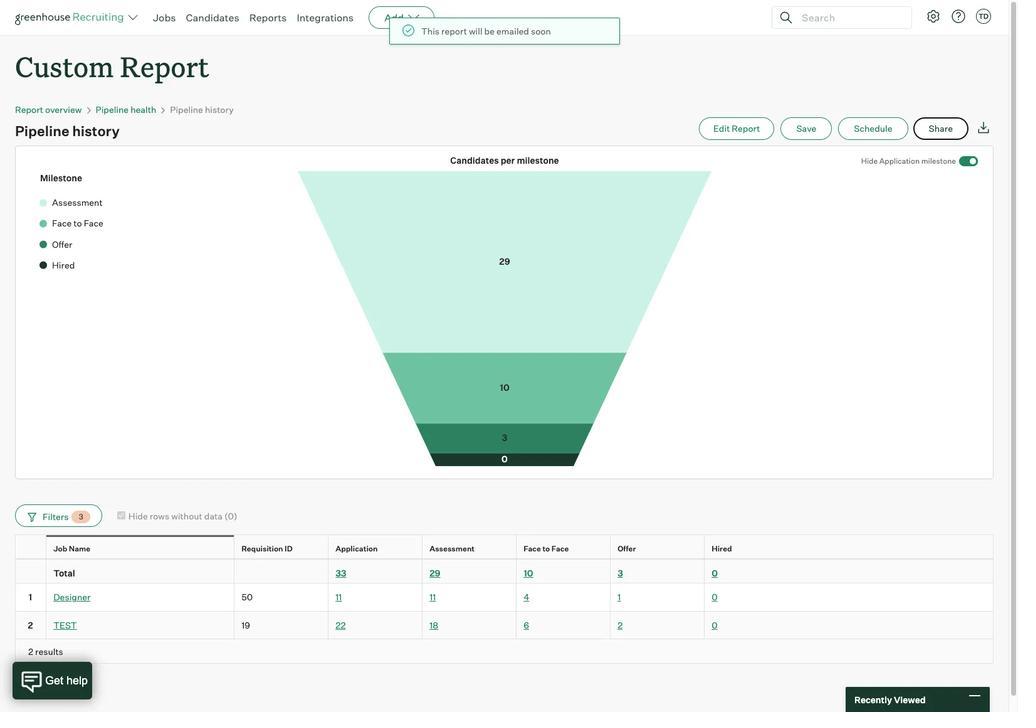 Task type: vqa. For each thing, say whether or not it's contained in the screenshot.
4 link
yes



Task type: describe. For each thing, give the bounding box(es) containing it.
1 for 1 link
[[618, 592, 621, 603]]

edit
[[714, 123, 730, 134]]

offer column header
[[611, 535, 708, 563]]

to
[[543, 544, 550, 554]]

candidates link
[[186, 11, 239, 24]]

overview
[[45, 104, 82, 115]]

1 face from the left
[[524, 544, 541, 554]]

filters
[[43, 511, 69, 522]]

2 for 2 cell at bottom
[[28, 620, 33, 630]]

reports link
[[249, 11, 287, 24]]

td
[[979, 12, 990, 21]]

requisition id column header
[[235, 535, 331, 563]]

(0)
[[225, 511, 237, 521]]

results
[[35, 646, 63, 657]]

1 0 link from the top
[[712, 568, 718, 579]]

2 results
[[28, 646, 63, 657]]

designer link
[[53, 592, 91, 603]]

job name column header
[[46, 535, 237, 563]]

11 for second 11 link from left
[[430, 592, 436, 603]]

reports
[[249, 11, 287, 24]]

will
[[469, 26, 483, 36]]

integrations link
[[297, 11, 354, 24]]

4 link
[[524, 592, 530, 603]]

2 for 2 results
[[28, 646, 33, 657]]

save button
[[781, 117, 833, 140]]

share button
[[914, 117, 969, 140]]

6
[[524, 620, 529, 630]]

name
[[69, 544, 90, 554]]

column header down id
[[235, 560, 329, 583]]

row containing total
[[15, 559, 994, 584]]

table containing total
[[15, 535, 994, 664]]

custom report
[[15, 48, 209, 85]]

hide application milestone
[[862, 156, 957, 166]]

requisition
[[242, 544, 283, 554]]

0 horizontal spatial report
[[15, 104, 43, 115]]

1 horizontal spatial pipeline history
[[170, 104, 234, 115]]

22
[[336, 620, 346, 630]]

0 link for 2
[[712, 620, 718, 630]]

0 vertical spatial history
[[205, 104, 234, 115]]

pipeline health
[[96, 104, 156, 115]]

row group containing 1
[[15, 584, 994, 639]]

2 cell
[[15, 611, 46, 639]]

job name
[[53, 544, 90, 554]]

job
[[53, 544, 67, 554]]

add button
[[369, 6, 435, 29]]

recently
[[855, 694, 893, 705]]

data
[[204, 511, 223, 521]]

hide for hide application milestone
[[862, 156, 878, 166]]

save
[[797, 123, 817, 134]]

10
[[524, 568, 534, 579]]

column header for total column header
[[15, 560, 46, 583]]

this report will be emailed soon
[[421, 26, 551, 36]]

report
[[441, 26, 467, 36]]

td button
[[977, 9, 992, 24]]

jobs
[[153, 11, 176, 24]]

row containing job name
[[15, 535, 994, 563]]

hide rows without data (0)
[[128, 511, 237, 521]]

2 link
[[618, 620, 623, 630]]

offer
[[618, 544, 636, 554]]

configure image
[[927, 9, 942, 24]]

this
[[421, 26, 440, 36]]

column header for "job name" column header
[[15, 535, 49, 563]]

1 cell
[[15, 584, 46, 611]]

application column header
[[329, 535, 425, 563]]

assessment column header
[[423, 535, 519, 563]]

33
[[336, 568, 347, 579]]

schedule button
[[839, 117, 909, 140]]

report for custom report
[[120, 48, 209, 85]]

total column header
[[46, 560, 235, 583]]

3 link
[[618, 568, 624, 579]]

test link
[[53, 620, 77, 630]]

be
[[484, 26, 495, 36]]

face to face
[[524, 544, 569, 554]]

face to face column header
[[517, 535, 614, 563]]

greenhouse recruiting image
[[15, 10, 128, 25]]

recently viewed
[[855, 694, 926, 705]]

1 11 link from the left
[[336, 592, 342, 603]]

0 for 2
[[712, 620, 718, 630]]

2 11 link from the left
[[430, 592, 436, 603]]

id
[[285, 544, 293, 554]]

0 link for 1
[[712, 592, 718, 603]]

33 link
[[336, 568, 347, 579]]

11 for 2nd 11 link from right
[[336, 592, 342, 603]]

filter image
[[26, 512, 36, 522]]

19
[[242, 620, 250, 630]]



Task type: locate. For each thing, give the bounding box(es) containing it.
1 horizontal spatial face
[[552, 544, 569, 554]]

2 down 1 link
[[618, 620, 623, 630]]

22 link
[[336, 620, 346, 630]]

2 0 link from the top
[[712, 592, 718, 603]]

2 vertical spatial 0 link
[[712, 620, 718, 630]]

1 link
[[618, 592, 621, 603]]

1 down 3 link
[[618, 592, 621, 603]]

share
[[930, 123, 954, 134]]

soon
[[531, 26, 551, 36]]

rows
[[150, 511, 170, 521]]

row containing 1
[[15, 584, 994, 611]]

2 down 1 cell
[[28, 620, 33, 630]]

2 left results on the left bottom of page
[[28, 646, 33, 657]]

0 horizontal spatial 3
[[79, 512, 83, 521]]

1 for row containing 1
[[29, 592, 32, 603]]

4 row from the top
[[15, 611, 994, 639]]

0 horizontal spatial 1
[[29, 592, 32, 603]]

2 vertical spatial 0
[[712, 620, 718, 630]]

row group
[[15, 584, 994, 639]]

0 horizontal spatial application
[[336, 544, 378, 554]]

1 horizontal spatial 1
[[618, 592, 621, 603]]

row containing 2
[[15, 611, 994, 639]]

assessment
[[430, 544, 475, 554]]

row up 10 link
[[15, 535, 994, 563]]

row up 4 on the bottom right of page
[[15, 559, 994, 584]]

table
[[15, 535, 994, 664]]

application
[[880, 156, 920, 166], [336, 544, 378, 554]]

2
[[28, 620, 33, 630], [618, 620, 623, 630], [28, 646, 33, 657]]

face left to
[[524, 544, 541, 554]]

column header
[[15, 535, 49, 563], [15, 560, 46, 583], [235, 560, 329, 583]]

2 horizontal spatial pipeline
[[170, 104, 203, 115]]

0 vertical spatial application
[[880, 156, 920, 166]]

candidates
[[186, 11, 239, 24]]

3 up 1 link
[[618, 568, 624, 579]]

emailed
[[497, 26, 529, 36]]

test
[[53, 620, 77, 630]]

Search text field
[[799, 8, 901, 27]]

10 link
[[524, 568, 534, 579]]

0 vertical spatial 0 link
[[712, 568, 718, 579]]

3 0 from the top
[[712, 620, 718, 630]]

1 0 from the top
[[712, 568, 718, 579]]

18 link
[[430, 620, 439, 630]]

column header left job
[[15, 535, 49, 563]]

requisition id
[[242, 544, 293, 554]]

11 link down 33 link
[[336, 592, 342, 603]]

column header up 1 cell
[[15, 560, 46, 583]]

1 horizontal spatial 3
[[618, 568, 624, 579]]

11 down 33 link
[[336, 592, 342, 603]]

pipeline for pipeline health link
[[96, 104, 129, 115]]

11 down 29 link
[[430, 592, 436, 603]]

1 vertical spatial history
[[72, 122, 120, 139]]

4
[[524, 592, 530, 603]]

11 link
[[336, 592, 342, 603], [430, 592, 436, 603]]

1 vertical spatial 0
[[712, 592, 718, 603]]

0 horizontal spatial pipeline history
[[15, 122, 120, 139]]

3 right filters
[[79, 512, 83, 521]]

0 horizontal spatial 11
[[336, 592, 342, 603]]

0 vertical spatial 0
[[712, 568, 718, 579]]

1 11 from the left
[[336, 592, 342, 603]]

2 inside 2 cell
[[28, 620, 33, 630]]

application left milestone
[[880, 156, 920, 166]]

face
[[524, 544, 541, 554], [552, 544, 569, 554]]

0 vertical spatial report
[[120, 48, 209, 85]]

1 horizontal spatial 11
[[430, 592, 436, 603]]

11
[[336, 592, 342, 603], [430, 592, 436, 603]]

1 vertical spatial application
[[336, 544, 378, 554]]

1 1 from the left
[[29, 592, 32, 603]]

report for edit report
[[732, 123, 761, 134]]

hide right hide rows without data (0) checkbox
[[128, 511, 148, 521]]

viewed
[[895, 694, 926, 705]]

without
[[171, 511, 202, 521]]

health
[[131, 104, 156, 115]]

pipeline for pipeline history link
[[170, 104, 203, 115]]

report
[[120, 48, 209, 85], [15, 104, 43, 115], [732, 123, 761, 134]]

milestone
[[40, 173, 82, 183]]

2 horizontal spatial report
[[732, 123, 761, 134]]

0 horizontal spatial history
[[72, 122, 120, 139]]

29
[[430, 568, 441, 579]]

hide for hide rows without data (0)
[[128, 511, 148, 521]]

1 horizontal spatial report
[[120, 48, 209, 85]]

application inside column header
[[336, 544, 378, 554]]

2 1 from the left
[[618, 592, 621, 603]]

designer
[[53, 592, 91, 603]]

3 inside row
[[618, 568, 624, 579]]

hired
[[712, 544, 733, 554]]

29 link
[[430, 568, 441, 579]]

jobs link
[[153, 11, 176, 24]]

0 vertical spatial pipeline history
[[170, 104, 234, 115]]

pipeline left health
[[96, 104, 129, 115]]

schedule
[[855, 123, 893, 134]]

custom
[[15, 48, 114, 85]]

pipeline down report overview
[[15, 122, 69, 139]]

report up health
[[120, 48, 209, 85]]

1 vertical spatial report
[[15, 104, 43, 115]]

pipeline history link
[[170, 104, 234, 115]]

1 vertical spatial 0 link
[[712, 592, 718, 603]]

1 up 2 cell at bottom
[[29, 592, 32, 603]]

report left overview
[[15, 104, 43, 115]]

report inside edit report "link"
[[732, 123, 761, 134]]

1 row from the top
[[15, 535, 994, 563]]

history
[[205, 104, 234, 115], [72, 122, 120, 139]]

report overview
[[15, 104, 82, 115]]

1 vertical spatial pipeline history
[[15, 122, 120, 139]]

pipeline history right health
[[170, 104, 234, 115]]

1 inside cell
[[29, 592, 32, 603]]

edit report
[[714, 123, 761, 134]]

2 11 from the left
[[430, 592, 436, 603]]

report overview link
[[15, 104, 82, 115]]

row down 10 link
[[15, 584, 994, 611]]

1 horizontal spatial hide
[[862, 156, 878, 166]]

1 horizontal spatial application
[[880, 156, 920, 166]]

3 0 link from the top
[[712, 620, 718, 630]]

row down 4 on the bottom right of page
[[15, 611, 994, 639]]

Hide rows without data (0) checkbox
[[117, 511, 125, 519]]

1 horizontal spatial history
[[205, 104, 234, 115]]

face right to
[[552, 544, 569, 554]]

hide
[[862, 156, 878, 166], [128, 511, 148, 521]]

50
[[242, 592, 253, 603]]

3
[[79, 512, 83, 521], [618, 568, 624, 579]]

2 row from the top
[[15, 559, 994, 584]]

1 vertical spatial 3
[[618, 568, 624, 579]]

hide down schedule 'button'
[[862, 156, 878, 166]]

row
[[15, 535, 994, 563], [15, 559, 994, 584], [15, 584, 994, 611], [15, 611, 994, 639]]

total
[[53, 568, 75, 579]]

1 horizontal spatial pipeline
[[96, 104, 129, 115]]

0 link
[[712, 568, 718, 579], [712, 592, 718, 603], [712, 620, 718, 630]]

1 horizontal spatial 11 link
[[430, 592, 436, 603]]

0 horizontal spatial hide
[[128, 511, 148, 521]]

integrations
[[297, 11, 354, 24]]

download image
[[977, 120, 992, 135]]

pipeline history
[[170, 104, 234, 115], [15, 122, 120, 139]]

0 vertical spatial 3
[[79, 512, 83, 521]]

save and schedule this report to revisit it! element
[[781, 117, 839, 140]]

3 row from the top
[[15, 584, 994, 611]]

1 vertical spatial hide
[[128, 511, 148, 521]]

6 link
[[524, 620, 529, 630]]

11 link down 29 link
[[430, 592, 436, 603]]

pipeline
[[96, 104, 129, 115], [170, 104, 203, 115], [15, 122, 69, 139]]

application up '33'
[[336, 544, 378, 554]]

pipeline right health
[[170, 104, 203, 115]]

milestone
[[922, 156, 957, 166]]

0 horizontal spatial 11 link
[[336, 592, 342, 603]]

pipeline health link
[[96, 104, 156, 115]]

0 horizontal spatial face
[[524, 544, 541, 554]]

0 horizontal spatial pipeline
[[15, 122, 69, 139]]

1
[[29, 592, 32, 603], [618, 592, 621, 603]]

pipeline history down overview
[[15, 122, 120, 139]]

2 0 from the top
[[712, 592, 718, 603]]

add
[[385, 11, 404, 24]]

2 vertical spatial report
[[732, 123, 761, 134]]

report right edit
[[732, 123, 761, 134]]

0 for 1
[[712, 592, 718, 603]]

edit report link
[[699, 117, 775, 140]]

18
[[430, 620, 439, 630]]

2 face from the left
[[552, 544, 569, 554]]

td button
[[974, 6, 994, 26]]

0 vertical spatial hide
[[862, 156, 878, 166]]



